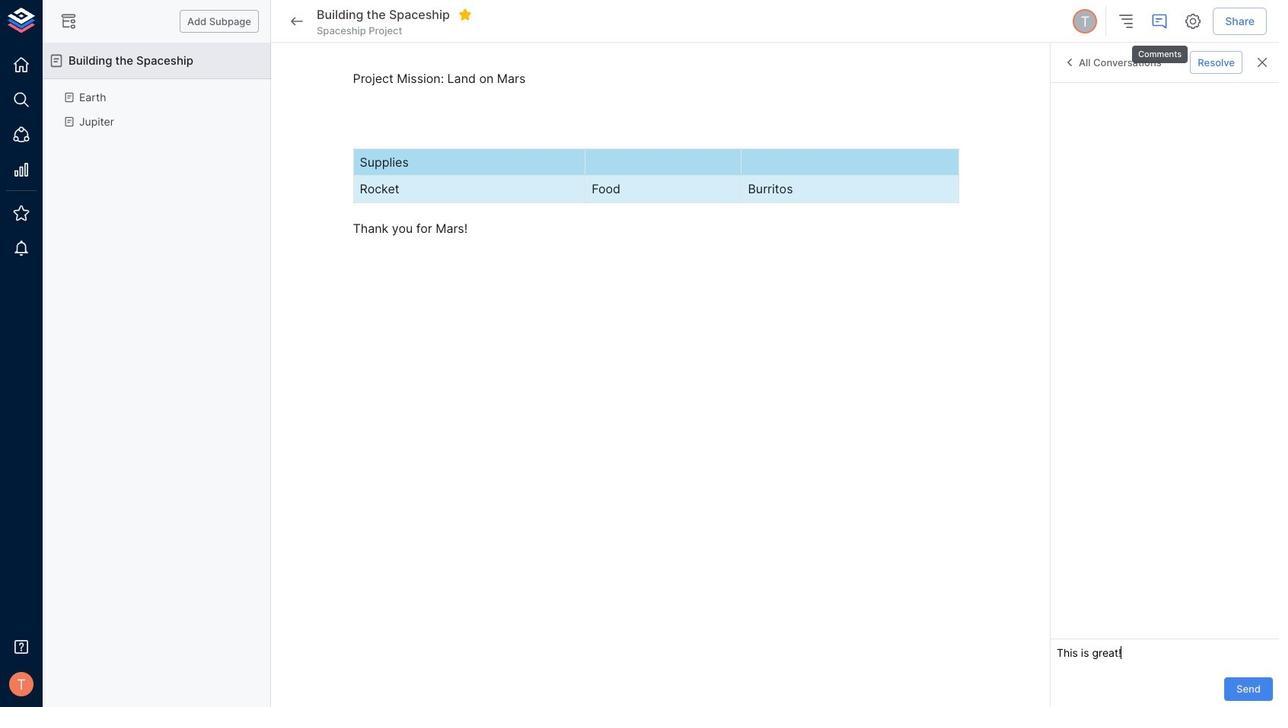 Task type: locate. For each thing, give the bounding box(es) containing it.
Comment or @mention collaborator... text field
[[1057, 646, 1273, 666]]

tooltip
[[1131, 35, 1190, 65]]



Task type: describe. For each thing, give the bounding box(es) containing it.
hide wiki image
[[59, 12, 78, 30]]

go back image
[[288, 12, 306, 30]]

table of contents image
[[1117, 12, 1136, 30]]

settings image
[[1184, 12, 1203, 30]]

remove favorite image
[[458, 8, 472, 21]]

comments image
[[1151, 12, 1169, 30]]



Task type: vqa. For each thing, say whether or not it's contained in the screenshot.
Favorite icon
no



